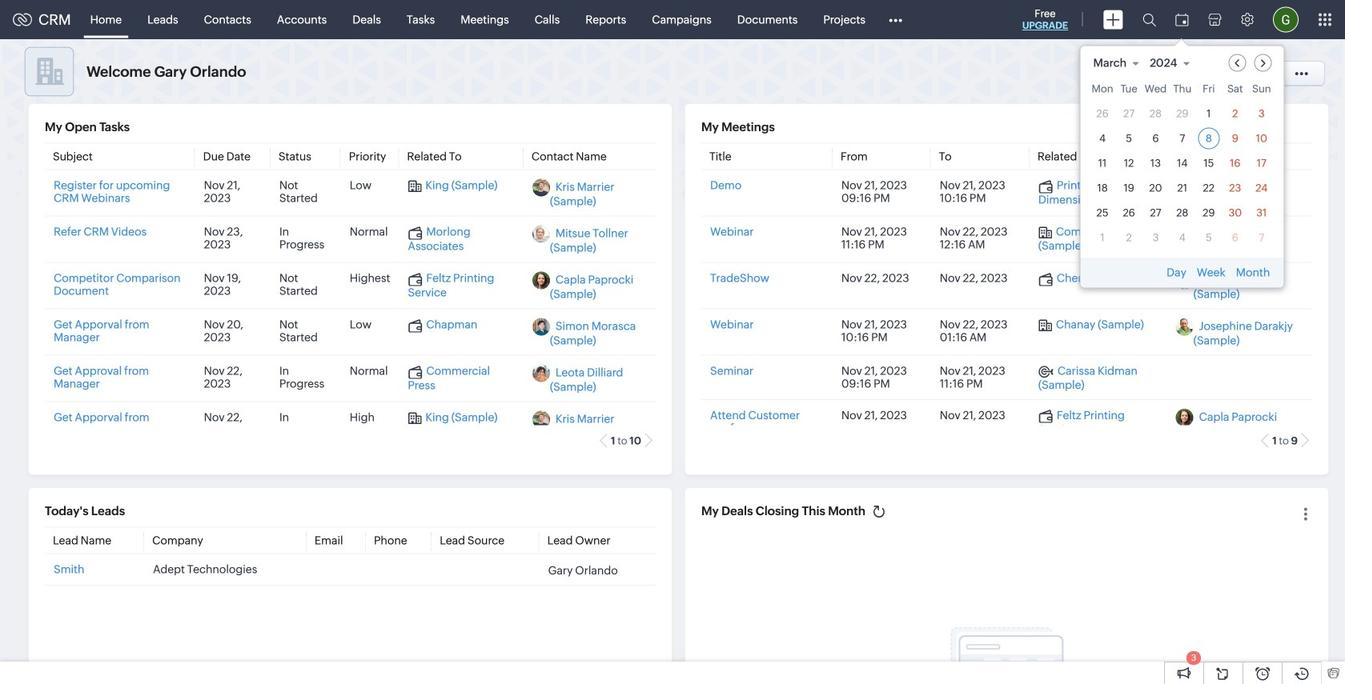 Task type: locate. For each thing, give the bounding box(es) containing it.
calendar image
[[1176, 13, 1189, 26]]

row
[[1092, 83, 1273, 100], [1092, 103, 1273, 125], [1092, 128, 1273, 149], [1092, 153, 1273, 174], [1092, 177, 1273, 199], [1092, 202, 1273, 224], [1092, 227, 1273, 249]]

3 row from the top
[[1092, 128, 1273, 149]]

monday column header
[[1092, 83, 1114, 100]]

5 row from the top
[[1092, 177, 1273, 199]]

7 row from the top
[[1092, 227, 1273, 249]]

friday column header
[[1198, 83, 1220, 100]]

profile image
[[1273, 7, 1299, 32]]

search element
[[1133, 0, 1166, 39]]

None field
[[1093, 54, 1147, 72], [1149, 54, 1198, 72], [1093, 54, 1147, 72], [1149, 54, 1198, 72]]

grid
[[1081, 80, 1284, 258]]

thursday column header
[[1172, 83, 1193, 100]]



Task type: describe. For each thing, give the bounding box(es) containing it.
search image
[[1143, 13, 1156, 26]]

profile element
[[1264, 0, 1309, 39]]

1 row from the top
[[1092, 83, 1273, 100]]

saturday column header
[[1225, 83, 1246, 100]]

create menu element
[[1094, 0, 1133, 39]]

Other Modules field
[[879, 7, 913, 32]]

wednesday column header
[[1145, 83, 1167, 100]]

logo image
[[13, 13, 32, 26]]

tuesday column header
[[1118, 83, 1140, 100]]

create menu image
[[1104, 10, 1124, 29]]

6 row from the top
[[1092, 202, 1273, 224]]

sunday column header
[[1251, 83, 1273, 100]]

4 row from the top
[[1092, 153, 1273, 174]]

2 row from the top
[[1092, 103, 1273, 125]]



